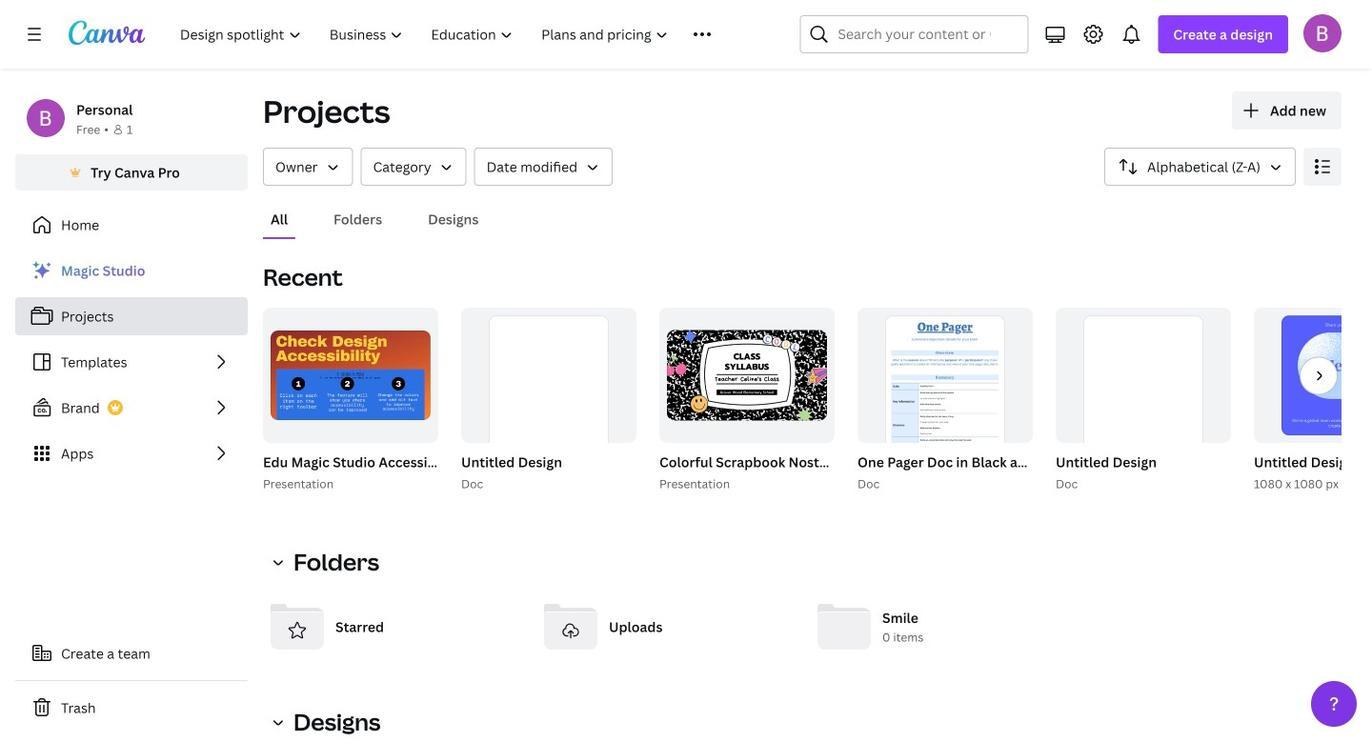 Task type: locate. For each thing, give the bounding box(es) containing it.
3 group from the left
[[457, 308, 637, 494]]

list
[[15, 252, 248, 473]]

bob builder image
[[1304, 14, 1342, 52]]

Owner button
[[263, 148, 353, 186]]

7 group from the left
[[854, 308, 1345, 494]]

top level navigation element
[[168, 15, 754, 53], [168, 15, 754, 53]]

4 group from the left
[[461, 308, 637, 485]]

group
[[259, 308, 619, 494], [263, 308, 438, 443], [457, 308, 637, 494], [461, 308, 637, 485], [656, 308, 1141, 494], [660, 308, 835, 443], [854, 308, 1345, 494], [858, 308, 1033, 485], [1052, 308, 1231, 494], [1056, 308, 1231, 485], [1250, 308, 1372, 494], [1254, 308, 1372, 443]]

region
[[263, 738, 1342, 742]]

Date modified button
[[474, 148, 613, 186]]

9 group from the left
[[1052, 308, 1231, 494]]

None search field
[[800, 15, 1029, 53]]

8 group from the left
[[858, 308, 1033, 485]]

Sort by button
[[1105, 148, 1296, 186]]



Task type: vqa. For each thing, say whether or not it's contained in the screenshot.
11th group from the right
yes



Task type: describe. For each thing, give the bounding box(es) containing it.
11 group from the left
[[1250, 308, 1372, 494]]

Search search field
[[838, 16, 991, 52]]

2 group from the left
[[263, 308, 438, 443]]

12 group from the left
[[1254, 308, 1372, 443]]

Category button
[[361, 148, 467, 186]]

10 group from the left
[[1056, 308, 1231, 485]]

5 group from the left
[[656, 308, 1141, 494]]

6 group from the left
[[660, 308, 835, 443]]

1 group from the left
[[259, 308, 619, 494]]



